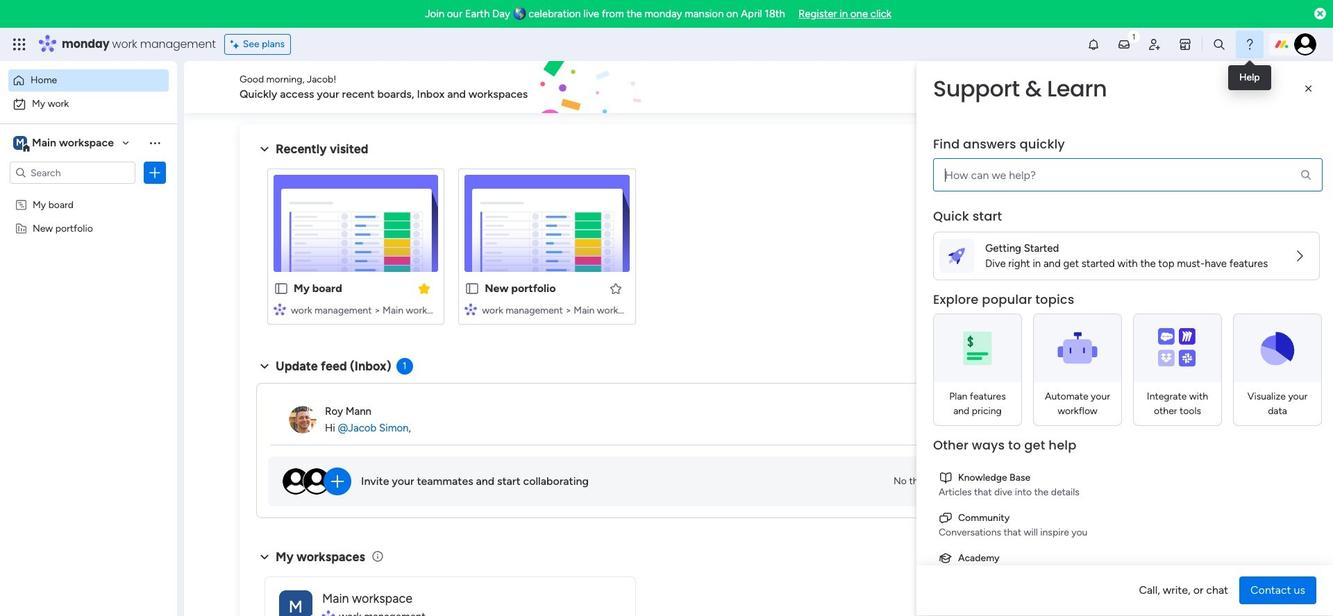 Task type: vqa. For each thing, say whether or not it's contained in the screenshot.
High
no



Task type: locate. For each thing, give the bounding box(es) containing it.
header element
[[917, 61, 1333, 208]]

option
[[8, 69, 169, 92], [8, 93, 169, 115], [0, 192, 177, 195]]

0 vertical spatial link container element
[[939, 471, 1314, 485]]

1 element
[[396, 358, 413, 375]]

update feed image
[[1117, 37, 1131, 51]]

link container element
[[939, 471, 1314, 485], [939, 511, 1314, 526], [939, 551, 1314, 566]]

0 vertical spatial option
[[8, 69, 169, 92]]

remove from favorites image
[[418, 282, 431, 295]]

roy mann image
[[289, 406, 317, 434]]

help image
[[1243, 37, 1257, 51]]

getting started logo image
[[949, 248, 965, 265]]

monday marketplace image
[[1178, 37, 1192, 51]]

search container element
[[933, 136, 1323, 192]]

select product image
[[12, 37, 26, 51]]

close recently visited image
[[256, 141, 273, 158]]

quick search results list box
[[256, 158, 1029, 342]]

list box
[[0, 190, 177, 427]]

How can we help? search field
[[933, 158, 1323, 192]]

getting started element
[[1062, 359, 1271, 415]]

invite members image
[[1148, 37, 1162, 51]]

2 vertical spatial link container element
[[939, 551, 1314, 566]]

1 image
[[1128, 28, 1140, 44]]

options image
[[148, 166, 162, 180]]

1 vertical spatial link container element
[[939, 511, 1314, 526]]

workspace options image
[[148, 136, 162, 150]]

jacob simon image
[[1294, 33, 1317, 56]]



Task type: describe. For each thing, give the bounding box(es) containing it.
2 link container element from the top
[[939, 511, 1314, 526]]

add to favorites image
[[609, 282, 623, 295]]

3 link container element from the top
[[939, 551, 1314, 566]]

workspace image
[[279, 591, 312, 617]]

2 vertical spatial option
[[0, 192, 177, 195]]

close update feed (inbox) image
[[256, 358, 273, 375]]

Search in workspace field
[[29, 165, 116, 181]]

public board image
[[274, 281, 289, 297]]

see plans image
[[230, 37, 243, 52]]

public board image
[[465, 281, 480, 297]]

1 vertical spatial option
[[8, 93, 169, 115]]

1 link container element from the top
[[939, 471, 1314, 485]]

templates image image
[[1075, 133, 1258, 228]]

close my workspaces image
[[256, 549, 273, 566]]

v2 user feedback image
[[1074, 79, 1084, 95]]

workspace image
[[13, 135, 27, 151]]

extra links container element
[[933, 465, 1320, 617]]

notifications image
[[1087, 37, 1101, 51]]

search everything image
[[1212, 37, 1226, 51]]

workspace selection element
[[13, 135, 116, 153]]



